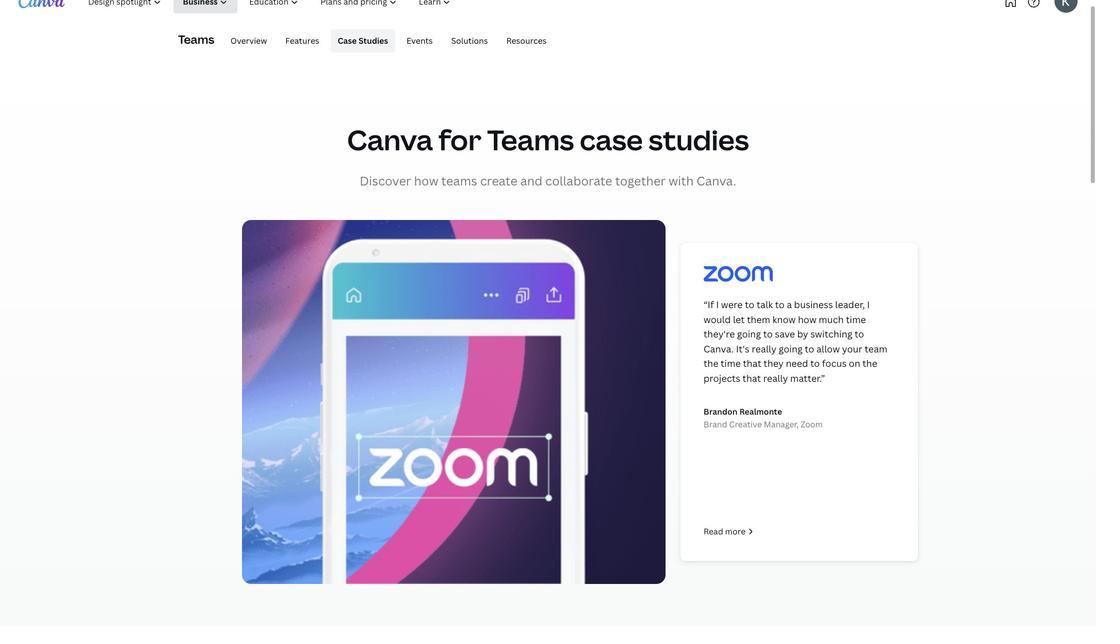 Task type: locate. For each thing, give the bounding box(es) containing it.
know
[[773, 313, 796, 326]]

canva.
[[697, 173, 737, 189], [704, 343, 734, 356]]

features
[[286, 35, 319, 46]]

top level navigation element
[[78, 0, 500, 13]]

0 horizontal spatial the
[[704, 358, 719, 370]]

how up by
[[798, 313, 817, 326]]

0 horizontal spatial i
[[716, 299, 719, 311]]

discover
[[360, 173, 411, 189]]

going
[[737, 328, 761, 341], [779, 343, 803, 356]]

teams up and
[[487, 121, 574, 159]]

how left teams at the left of page
[[414, 173, 439, 189]]

1 the from the left
[[704, 358, 719, 370]]

on
[[849, 358, 861, 370]]

0 vertical spatial time
[[846, 313, 866, 326]]

to left a
[[775, 299, 785, 311]]

menu bar containing overview
[[219, 29, 554, 52]]

"if
[[704, 299, 714, 311]]

collaborate
[[546, 173, 612, 189]]

that down "it's" in the right of the page
[[743, 358, 762, 370]]

that
[[743, 358, 762, 370], [743, 372, 761, 385]]

manager,
[[764, 419, 799, 430]]

2 the from the left
[[863, 358, 878, 370]]

business
[[794, 299, 833, 311]]

1 horizontal spatial i
[[867, 299, 870, 311]]

0 vertical spatial going
[[737, 328, 761, 341]]

i right "if
[[716, 299, 719, 311]]

0 vertical spatial how
[[414, 173, 439, 189]]

really down they
[[763, 372, 788, 385]]

1 horizontal spatial how
[[798, 313, 817, 326]]

0 horizontal spatial how
[[414, 173, 439, 189]]

0 vertical spatial really
[[752, 343, 777, 356]]

menu bar
[[219, 29, 554, 52]]

time up projects
[[721, 358, 741, 370]]

canva. right with
[[697, 173, 737, 189]]

switching
[[811, 328, 853, 341]]

0 horizontal spatial time
[[721, 358, 741, 370]]

the up projects
[[704, 358, 719, 370]]

read
[[704, 526, 723, 537]]

zoom
[[801, 419, 823, 430]]

1 horizontal spatial teams
[[487, 121, 574, 159]]

1 horizontal spatial the
[[863, 358, 878, 370]]

canva. down "they're"
[[704, 343, 734, 356]]

solutions link
[[444, 29, 495, 52]]

to up your
[[855, 328, 864, 341]]

creative
[[729, 419, 762, 430]]

much
[[819, 313, 844, 326]]

discover how teams create and collaborate together with canva.
[[360, 173, 737, 189]]

going down "save"
[[779, 343, 803, 356]]

your
[[842, 343, 863, 356]]

1 vertical spatial that
[[743, 372, 761, 385]]

leader,
[[835, 299, 865, 311]]

resources link
[[500, 29, 554, 52]]

1 horizontal spatial going
[[779, 343, 803, 356]]

1 vertical spatial how
[[798, 313, 817, 326]]

canva for teams case studies
[[347, 121, 749, 159]]

1 vertical spatial canva.
[[704, 343, 734, 356]]

0 horizontal spatial teams
[[178, 32, 214, 47]]

how
[[414, 173, 439, 189], [798, 313, 817, 326]]

i right leader,
[[867, 299, 870, 311]]

the
[[704, 358, 719, 370], [863, 358, 878, 370]]

brand
[[704, 419, 727, 430]]

i
[[716, 299, 719, 311], [867, 299, 870, 311]]

events
[[407, 35, 433, 46]]

that right projects
[[743, 372, 761, 385]]

let
[[733, 313, 745, 326]]

realmonte
[[740, 406, 782, 417]]

overview link
[[224, 29, 274, 52]]

events link
[[400, 29, 440, 52]]

0 vertical spatial teams
[[178, 32, 214, 47]]

were
[[721, 299, 743, 311]]

more
[[725, 526, 746, 537]]

really up they
[[752, 343, 777, 356]]

the right on
[[863, 358, 878, 370]]

to
[[745, 299, 755, 311], [775, 299, 785, 311], [763, 328, 773, 341], [855, 328, 864, 341], [805, 343, 815, 356], [811, 358, 820, 370]]

teams left overview
[[178, 32, 214, 47]]

they
[[764, 358, 784, 370]]

to up matter."
[[811, 358, 820, 370]]

case studies
[[338, 35, 388, 46]]

0 vertical spatial canva.
[[697, 173, 737, 189]]

really
[[752, 343, 777, 356], [763, 372, 788, 385]]

teams
[[178, 32, 214, 47], [487, 121, 574, 159]]

time down leader,
[[846, 313, 866, 326]]

studies
[[359, 35, 388, 46]]

0 horizontal spatial going
[[737, 328, 761, 341]]

1 vertical spatial really
[[763, 372, 788, 385]]

time
[[846, 313, 866, 326], [721, 358, 741, 370]]

and
[[521, 173, 543, 189]]

read more link
[[704, 526, 895, 538]]

going up "it's" in the right of the page
[[737, 328, 761, 341]]



Task type: vqa. For each thing, say whether or not it's contained in the screenshot.
text to the right
no



Task type: describe. For each thing, give the bounding box(es) containing it.
team
[[865, 343, 888, 356]]

matter."
[[790, 372, 825, 385]]

1 vertical spatial teams
[[487, 121, 574, 159]]

to left talk
[[745, 299, 755, 311]]

studies
[[649, 121, 749, 159]]

it's
[[736, 343, 750, 356]]

create
[[480, 173, 518, 189]]

how inside "if i were to talk to a business leader, i would let them know how much time they're going to save by switching to canva. it's really going to allow your team the time that they need to focus on the projects that really matter."
[[798, 313, 817, 326]]

with
[[669, 173, 694, 189]]

2 i from the left
[[867, 299, 870, 311]]

0 vertical spatial that
[[743, 358, 762, 370]]

brandon realmonte brand creative manager, zoom
[[704, 406, 823, 430]]

together
[[615, 173, 666, 189]]

talk
[[757, 299, 773, 311]]

solutions
[[451, 35, 488, 46]]

1 vertical spatial going
[[779, 343, 803, 356]]

projects
[[704, 372, 741, 385]]

to down by
[[805, 343, 815, 356]]

they're
[[704, 328, 735, 341]]

brandon
[[704, 406, 738, 417]]

features link
[[279, 29, 326, 52]]

canva. inside "if i were to talk to a business leader, i would let them know how much time they're going to save by switching to canva. it's really going to allow your team the time that they need to focus on the projects that really matter."
[[704, 343, 734, 356]]

them
[[747, 313, 771, 326]]

1 i from the left
[[716, 299, 719, 311]]

case
[[580, 121, 643, 159]]

by
[[798, 328, 809, 341]]

case
[[338, 35, 357, 46]]

"if i were to talk to a business leader, i would let them know how much time they're going to save by switching to canva. it's really going to allow your team the time that they need to focus on the projects that really matter."
[[704, 299, 888, 385]]

read more
[[704, 526, 746, 537]]

teams
[[441, 173, 477, 189]]

1 vertical spatial time
[[721, 358, 741, 370]]

save
[[775, 328, 795, 341]]

canva
[[347, 121, 433, 159]]

to left "save"
[[763, 328, 773, 341]]

need
[[786, 358, 808, 370]]

focus
[[822, 358, 847, 370]]

a
[[787, 299, 792, 311]]

for
[[439, 121, 482, 159]]

overview
[[231, 35, 267, 46]]

case studies link
[[331, 29, 395, 52]]

resources
[[507, 35, 547, 46]]

would
[[704, 313, 731, 326]]

1 horizontal spatial time
[[846, 313, 866, 326]]

allow
[[817, 343, 840, 356]]



